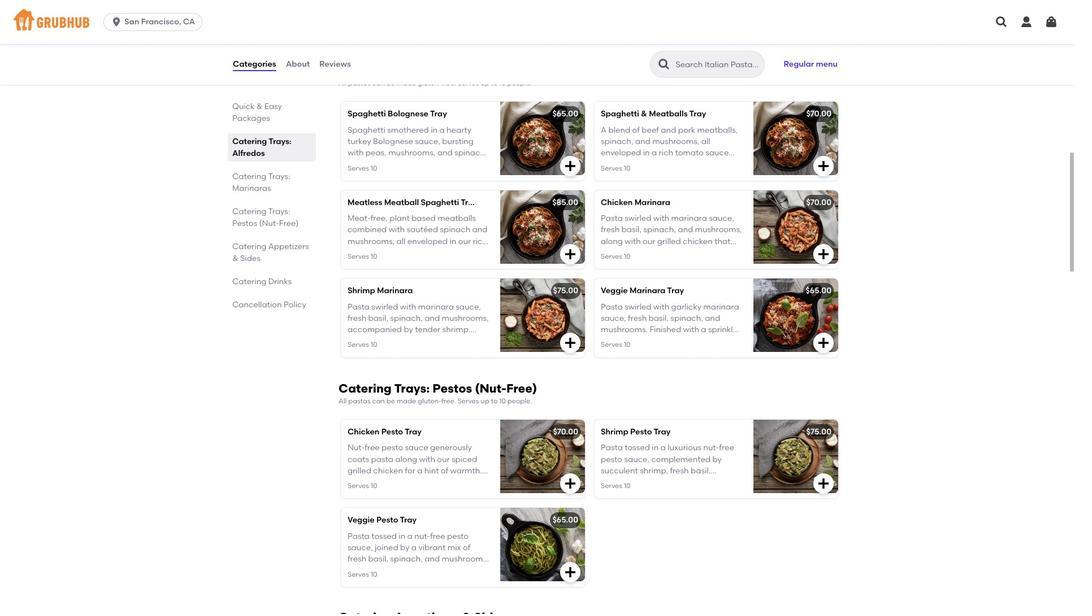 Task type: locate. For each thing, give the bounding box(es) containing it.
trays: for catering trays: pestos (nut-free) all pastas can be made gluten-free. serves up to 10 people.
[[394, 381, 430, 395]]

trays: inside 'catering trays: marinaras all pastas can be made gluten-free. serves up to 10 people.'
[[394, 63, 430, 77]]

people. inside 'catering trays: marinaras all pastas can be made gluten-free. serves up to 10 people.'
[[507, 79, 532, 87]]

free. inside catering trays: pestos (nut-free) all pastas can be made gluten-free. serves up to 10 people.
[[441, 397, 456, 405]]

1 horizontal spatial pestos
[[433, 381, 472, 395]]

1 vertical spatial $70.00
[[806, 198, 831, 207]]

chicken pesto tray image
[[500, 420, 585, 493]]

& inside quick & easy packages
[[257, 102, 262, 111]]

serves 10 for shrimp marinara
[[348, 341, 377, 349]]

spaghetti left meatballs
[[601, 109, 639, 119]]

1 horizontal spatial chicken
[[601, 198, 633, 207]]

1 vertical spatial (nut-
[[475, 381, 506, 395]]

serves 10 for veggie marinara tray
[[601, 341, 630, 349]]

0 horizontal spatial veggie
[[348, 516, 375, 525]]

1 horizontal spatial free)
[[506, 381, 537, 395]]

serves 10 for shrimp pesto tray
[[601, 482, 630, 490]]

pestos for catering trays: pestos (nut-free) all pastas can be made gluten-free. serves up to 10 people.
[[433, 381, 472, 395]]

search icon image
[[658, 58, 671, 71]]

catering for catering appetizers & sides
[[232, 242, 266, 252]]

meatless meatball spaghetti tray image
[[500, 190, 585, 264]]

0 horizontal spatial (nut-
[[259, 219, 279, 228]]

made up bolognese
[[397, 79, 416, 87]]

catering up "spaghetti bolognese tray"
[[339, 63, 392, 77]]

all inside catering trays: pestos (nut-free) all pastas can be made gluten-free. serves up to 10 people.
[[339, 397, 347, 405]]

catering inside catering appetizers & sides
[[232, 242, 266, 252]]

0 horizontal spatial spaghetti
[[348, 109, 386, 119]]

marinaras
[[433, 63, 494, 77], [232, 184, 271, 193]]

trays: down catering trays: marinaras
[[268, 207, 290, 216]]

(nut- inside catering trays: pestos (nut-free)
[[259, 219, 279, 228]]

free)
[[279, 219, 299, 228], [506, 381, 537, 395]]

easy
[[264, 102, 282, 111]]

10 for spaghetti bolognese tray
[[371, 164, 377, 172]]

pastas
[[348, 79, 371, 87], [348, 397, 371, 405]]

alfredos
[[232, 149, 265, 158]]

2 horizontal spatial &
[[641, 109, 647, 119]]

& for quick
[[257, 102, 262, 111]]

about
[[286, 59, 310, 69]]

$85.00
[[552, 198, 578, 207]]

catering
[[339, 63, 392, 77], [232, 137, 267, 146], [232, 172, 266, 181], [232, 207, 266, 216], [232, 242, 266, 252], [232, 277, 266, 287], [339, 381, 392, 395]]

1 vertical spatial free)
[[506, 381, 537, 395]]

made up chicken pesto tray
[[397, 397, 416, 405]]

10
[[499, 79, 506, 87], [371, 164, 377, 172], [624, 164, 630, 172], [371, 253, 377, 261], [624, 253, 630, 261], [371, 341, 377, 349], [624, 341, 630, 349], [499, 397, 506, 405], [371, 482, 377, 490], [624, 482, 630, 490], [371, 571, 377, 579]]

gluten- inside catering trays: pestos (nut-free) all pastas can be made gluten-free. serves up to 10 people.
[[418, 397, 441, 405]]

catering inside 'catering trays: marinaras all pastas can be made gluten-free. serves up to 10 people.'
[[339, 63, 392, 77]]

packages
[[232, 114, 270, 123]]

shrimp for shrimp marinara
[[348, 286, 375, 296]]

2 all from the top
[[339, 397, 347, 405]]

0 vertical spatial shrimp
[[348, 286, 375, 296]]

trays: down easy
[[269, 137, 291, 146]]

0 vertical spatial chicken
[[601, 198, 633, 207]]

$65.00 for veggie pesto tray
[[552, 516, 578, 525]]

svg image
[[817, 248, 830, 261], [817, 336, 830, 350], [564, 477, 577, 491]]

all
[[339, 79, 347, 87], [339, 397, 347, 405]]

spaghetti
[[348, 109, 386, 119], [601, 109, 639, 119], [421, 198, 459, 207]]

catering trays: marinaras all pastas can be made gluten-free. serves up to 10 people.
[[339, 63, 532, 87]]

catering down sides
[[232, 277, 266, 287]]

be
[[386, 79, 395, 87], [386, 397, 395, 405]]

1 vertical spatial people.
[[507, 397, 532, 405]]

trays: up chicken pesto tray
[[394, 381, 430, 395]]

trays: for catering trays: marinaras all pastas can be made gluten-free. serves up to 10 people.
[[394, 63, 430, 77]]

made inside catering trays: pestos (nut-free) all pastas can be made gluten-free. serves up to 10 people.
[[397, 397, 416, 405]]

sides
[[240, 254, 260, 263]]

san francisco, ca
[[124, 17, 195, 27]]

serves for shrimp pesto tray
[[601, 482, 622, 490]]

serves inside 'catering trays: marinaras all pastas can be made gluten-free. serves up to 10 people.'
[[458, 79, 479, 87]]

2 pastas from the top
[[348, 397, 371, 405]]

spaghetti right meatball at top left
[[421, 198, 459, 207]]

(nut- inside catering trays: pestos (nut-free) all pastas can be made gluten-free. serves up to 10 people.
[[475, 381, 506, 395]]

1 horizontal spatial (nut-
[[475, 381, 506, 395]]

menu
[[816, 59, 838, 69]]

0 vertical spatial can
[[372, 79, 385, 87]]

trays: for catering trays: pestos (nut-free)
[[268, 207, 290, 216]]

catering down alfredos
[[232, 172, 266, 181]]

veggie for veggie marinara tray
[[601, 286, 628, 296]]

free) inside catering trays: pestos (nut-free)
[[279, 219, 299, 228]]

catering appetizers & sides
[[232, 242, 309, 263]]

to inside 'catering trays: marinaras all pastas can be made gluten-free. serves up to 10 people.'
[[491, 79, 498, 87]]

1 vertical spatial $65.00
[[806, 286, 831, 296]]

trays: inside catering trays: pestos (nut-free) all pastas can be made gluten-free. serves up to 10 people.
[[394, 381, 430, 395]]

pestos inside catering trays: pestos (nut-free) all pastas can be made gluten-free. serves up to 10 people.
[[433, 381, 472, 395]]

1 horizontal spatial marinaras
[[433, 63, 494, 77]]

& left easy
[[257, 102, 262, 111]]

$75.00 for shrimp pesto tray
[[806, 427, 831, 437]]

1 vertical spatial veggie
[[348, 516, 375, 525]]

2 vertical spatial svg image
[[564, 477, 577, 491]]

2 horizontal spatial spaghetti
[[601, 109, 639, 119]]

2 vertical spatial $70.00
[[553, 427, 578, 437]]

marinaras for catering trays: marinaras
[[232, 184, 271, 193]]

svg image inside san francisco, ca button
[[111, 16, 122, 28]]

made
[[397, 79, 416, 87], [397, 397, 416, 405]]

gluten- up chicken pesto tray
[[418, 397, 441, 405]]

shrimp pesto tray
[[601, 427, 670, 437]]

be inside catering trays: pestos (nut-free) all pastas can be made gluten-free. serves up to 10 people.
[[386, 397, 395, 405]]

1 vertical spatial be
[[386, 397, 395, 405]]

categories button
[[232, 44, 277, 85]]

catering inside catering trays: pestos (nut-free)
[[232, 207, 266, 216]]

2 be from the top
[[386, 397, 395, 405]]

pastas down reviews
[[348, 79, 371, 87]]

(nut-
[[259, 219, 279, 228], [475, 381, 506, 395]]

up inside catering trays: pestos (nut-free) all pastas can be made gluten-free. serves up to 10 people.
[[481, 397, 489, 405]]

serves 10 for spaghetti bolognese tray
[[348, 164, 377, 172]]

catering up sides
[[232, 242, 266, 252]]

serves for spaghetti & meatballs tray
[[601, 164, 622, 172]]

1 vertical spatial shrimp
[[601, 427, 628, 437]]

marinaras inside 'catering trays: marinaras all pastas can be made gluten-free. serves up to 10 people.'
[[433, 63, 494, 77]]

catering for catering trays: pestos (nut-free) all pastas can be made gluten-free. serves up to 10 people.
[[339, 381, 392, 395]]

$65.00 for veggie marinara tray
[[806, 286, 831, 296]]

catering trays: pestos (nut-free)
[[232, 207, 299, 228]]

0 horizontal spatial marinaras
[[232, 184, 271, 193]]

0 vertical spatial $65.00
[[552, 109, 578, 119]]

veggie pesto tray
[[348, 516, 417, 525]]

catering drinks
[[232, 277, 292, 287]]

0 vertical spatial people.
[[507, 79, 532, 87]]

0 vertical spatial pastas
[[348, 79, 371, 87]]

veggie marinara tray
[[601, 286, 684, 296]]

1 vertical spatial gluten-
[[418, 397, 441, 405]]

can inside 'catering trays: marinaras all pastas can be made gluten-free. serves up to 10 people.'
[[372, 79, 385, 87]]

1 vertical spatial chicken
[[348, 427, 379, 437]]

up
[[481, 79, 489, 87], [481, 397, 489, 405]]

& left sides
[[232, 254, 238, 263]]

san
[[124, 17, 139, 27]]

0 vertical spatial (nut-
[[259, 219, 279, 228]]

can up chicken pesto tray
[[372, 397, 385, 405]]

0 vertical spatial free)
[[279, 219, 299, 228]]

0 vertical spatial $75.00
[[553, 286, 578, 296]]

chicken
[[601, 198, 633, 207], [348, 427, 379, 437]]

0 vertical spatial pestos
[[232, 219, 257, 228]]

$65.00
[[552, 109, 578, 119], [806, 286, 831, 296], [552, 516, 578, 525]]

serves 10 for chicken pesto tray
[[348, 482, 377, 490]]

free.
[[441, 79, 456, 87], [441, 397, 456, 405]]

chicken marinara
[[601, 198, 670, 207]]

trays: up bolognese
[[394, 63, 430, 77]]

serves for shrimp marinara
[[348, 341, 369, 349]]

free. inside 'catering trays: marinaras all pastas can be made gluten-free. serves up to 10 people.'
[[441, 79, 456, 87]]

0 vertical spatial be
[[386, 79, 395, 87]]

1 people. from the top
[[507, 79, 532, 87]]

10 for chicken marinara
[[624, 253, 630, 261]]

catering inside catering trays: alfredos
[[232, 137, 267, 146]]

serves inside catering trays: pestos (nut-free) all pastas can be made gluten-free. serves up to 10 people.
[[458, 397, 479, 405]]

0 vertical spatial free.
[[441, 79, 456, 87]]

0 horizontal spatial free)
[[279, 219, 299, 228]]

0 horizontal spatial pestos
[[232, 219, 257, 228]]

ca
[[183, 17, 195, 27]]

pastas up chicken pesto tray
[[348, 397, 371, 405]]

bolognese
[[388, 109, 428, 119]]

0 vertical spatial gluten-
[[418, 79, 441, 87]]

all inside 'catering trays: marinaras all pastas can be made gluten-free. serves up to 10 people.'
[[339, 79, 347, 87]]

shrimp pesto tray image
[[753, 420, 838, 493]]

spaghetti & meatballs tray
[[601, 109, 706, 119]]

trays: for catering trays: alfredos
[[269, 137, 291, 146]]

serves 10 for veggie pesto tray
[[348, 571, 377, 579]]

1 made from the top
[[397, 79, 416, 87]]

regular menu
[[784, 59, 838, 69]]

free) for catering trays: pestos (nut-free) all pastas can be made gluten-free. serves up to 10 people.
[[506, 381, 537, 395]]

1 vertical spatial marinaras
[[232, 184, 271, 193]]

2 can from the top
[[372, 397, 385, 405]]

veggie
[[601, 286, 628, 296], [348, 516, 375, 525]]

marinara for shrimp
[[377, 286, 413, 296]]

0 vertical spatial veggie
[[601, 286, 628, 296]]

0 vertical spatial to
[[491, 79, 498, 87]]

&
[[257, 102, 262, 111], [641, 109, 647, 119], [232, 254, 238, 263]]

pestos
[[232, 219, 257, 228], [433, 381, 472, 395]]

2 to from the top
[[491, 397, 498, 405]]

serves 10 for chicken marinara
[[601, 253, 630, 261]]

0 vertical spatial all
[[339, 79, 347, 87]]

1 free. from the top
[[441, 79, 456, 87]]

regular
[[784, 59, 814, 69]]

be up "spaghetti bolognese tray"
[[386, 79, 395, 87]]

to
[[491, 79, 498, 87], [491, 397, 498, 405]]

$75.00
[[553, 286, 578, 296], [806, 427, 831, 437]]

gluten-
[[418, 79, 441, 87], [418, 397, 441, 405]]

can up "spaghetti bolognese tray"
[[372, 79, 385, 87]]

0 vertical spatial svg image
[[817, 248, 830, 261]]

1 horizontal spatial $75.00
[[806, 427, 831, 437]]

1 vertical spatial made
[[397, 397, 416, 405]]

serves for veggie marinara tray
[[601, 341, 622, 349]]

meatballs
[[649, 109, 688, 119]]

$70.00
[[806, 109, 831, 119], [806, 198, 831, 207], [553, 427, 578, 437]]

quick
[[232, 102, 255, 111]]

people.
[[507, 79, 532, 87], [507, 397, 532, 405]]

catering trays: alfredos
[[232, 137, 291, 158]]

0 vertical spatial marinaras
[[433, 63, 494, 77]]

tray for veggie marinara tray
[[667, 286, 684, 296]]

0 vertical spatial made
[[397, 79, 416, 87]]

spaghetti left bolognese
[[348, 109, 386, 119]]

shrimp
[[348, 286, 375, 296], [601, 427, 628, 437]]

1 vertical spatial svg image
[[817, 336, 830, 350]]

can
[[372, 79, 385, 87], [372, 397, 385, 405]]

marinara
[[635, 198, 670, 207], [377, 286, 413, 296], [630, 286, 665, 296]]

be up chicken pesto tray
[[386, 397, 395, 405]]

1 vertical spatial can
[[372, 397, 385, 405]]

trays: down catering trays: alfredos
[[268, 172, 290, 181]]

catering inside catering trays: marinaras
[[232, 172, 266, 181]]

0 horizontal spatial &
[[232, 254, 238, 263]]

1 can from the top
[[372, 79, 385, 87]]

gluten- up bolognese
[[418, 79, 441, 87]]

trays: inside catering trays: pestos (nut-free)
[[268, 207, 290, 216]]

svg image for veggie marinara tray
[[817, 336, 830, 350]]

trays: inside catering trays: marinaras
[[268, 172, 290, 181]]

1 vertical spatial free.
[[441, 397, 456, 405]]

2 gluten- from the top
[[418, 397, 441, 405]]

1 vertical spatial $75.00
[[806, 427, 831, 437]]

free) inside catering trays: pestos (nut-free) all pastas can be made gluten-free. serves up to 10 people.
[[506, 381, 537, 395]]

cancellation policy
[[232, 300, 306, 310]]

catering for catering trays: pestos (nut-free)
[[232, 207, 266, 216]]

catering inside catering trays: pestos (nut-free) all pastas can be made gluten-free. serves up to 10 people.
[[339, 381, 392, 395]]

0 horizontal spatial $75.00
[[553, 286, 578, 296]]

catering down catering trays: marinaras
[[232, 207, 266, 216]]

chicken pesto tray
[[348, 427, 422, 437]]

veggie pesto tray image
[[500, 508, 585, 582]]

$75.00 for shrimp marinara
[[553, 286, 578, 296]]

catering for catering trays: alfredos
[[232, 137, 267, 146]]

2 vertical spatial $65.00
[[552, 516, 578, 525]]

2 people. from the top
[[507, 397, 532, 405]]

can inside catering trays: pestos (nut-free) all pastas can be made gluten-free. serves up to 10 people.
[[372, 397, 385, 405]]

free) for catering trays: pestos (nut-free)
[[279, 219, 299, 228]]

1 vertical spatial to
[[491, 397, 498, 405]]

1 vertical spatial all
[[339, 397, 347, 405]]

1 all from the top
[[339, 79, 347, 87]]

0 vertical spatial up
[[481, 79, 489, 87]]

1 horizontal spatial veggie
[[601, 286, 628, 296]]

trays:
[[394, 63, 430, 77], [269, 137, 291, 146], [268, 172, 290, 181], [268, 207, 290, 216], [394, 381, 430, 395]]

1 to from the top
[[491, 79, 498, 87]]

catering up chicken pesto tray
[[339, 381, 392, 395]]

tray
[[430, 109, 447, 119], [689, 109, 706, 119], [461, 198, 478, 207], [667, 286, 684, 296], [405, 427, 422, 437], [654, 427, 670, 437], [400, 516, 417, 525]]

1 pastas from the top
[[348, 79, 371, 87]]

1 vertical spatial pestos
[[433, 381, 472, 395]]

pestos inside catering trays: pestos (nut-free)
[[232, 219, 257, 228]]

& left meatballs
[[641, 109, 647, 119]]

2 up from the top
[[481, 397, 489, 405]]

tray for spaghetti bolognese tray
[[430, 109, 447, 119]]

policy
[[284, 300, 306, 310]]

serves
[[458, 79, 479, 87], [348, 164, 369, 172], [601, 164, 622, 172], [348, 253, 369, 261], [601, 253, 622, 261], [348, 341, 369, 349], [601, 341, 622, 349], [458, 397, 479, 405], [348, 482, 369, 490], [601, 482, 622, 490], [348, 571, 369, 579]]

svg image for chicken pesto tray
[[564, 477, 577, 491]]

1 vertical spatial up
[[481, 397, 489, 405]]

1 vertical spatial pastas
[[348, 397, 371, 405]]

1 horizontal spatial &
[[257, 102, 262, 111]]

& inside catering appetizers & sides
[[232, 254, 238, 263]]

0 horizontal spatial shrimp
[[348, 286, 375, 296]]

1 horizontal spatial shrimp
[[601, 427, 628, 437]]

svg image for chicken marinara
[[817, 248, 830, 261]]

1 be from the top
[[386, 79, 395, 87]]

francisco,
[[141, 17, 181, 27]]

pesto
[[381, 427, 403, 437], [630, 427, 652, 437], [376, 516, 398, 525]]

marinara for chicken
[[635, 198, 670, 207]]

catering up alfredos
[[232, 137, 267, 146]]

to inside catering trays: pestos (nut-free) all pastas can be made gluten-free. serves up to 10 people.
[[491, 397, 498, 405]]

2 free. from the top
[[441, 397, 456, 405]]

1 up from the top
[[481, 79, 489, 87]]

trays: inside catering trays: alfredos
[[269, 137, 291, 146]]

marinaras inside catering trays: marinaras
[[232, 184, 271, 193]]

0 vertical spatial $70.00
[[806, 109, 831, 119]]

chicken marinara image
[[753, 190, 838, 264]]

serves 10
[[348, 164, 377, 172], [601, 164, 630, 172], [348, 253, 377, 261], [601, 253, 630, 261], [348, 341, 377, 349], [601, 341, 630, 349], [348, 482, 377, 490], [601, 482, 630, 490], [348, 571, 377, 579]]

1 gluten- from the top
[[418, 79, 441, 87]]

svg image
[[995, 15, 1008, 29], [1020, 15, 1033, 29], [1045, 15, 1058, 29], [111, 16, 122, 28], [564, 159, 577, 173], [817, 159, 830, 173], [564, 248, 577, 261], [564, 336, 577, 350], [817, 477, 830, 491], [564, 566, 577, 579]]

10 for meatless meatball spaghetti tray
[[371, 253, 377, 261]]

2 made from the top
[[397, 397, 416, 405]]

0 horizontal spatial chicken
[[348, 427, 379, 437]]



Task type: vqa. For each thing, say whether or not it's contained in the screenshot.
the bottom Saved restaurant icon
no



Task type: describe. For each thing, give the bounding box(es) containing it.
shrimp for shrimp pesto tray
[[601, 427, 628, 437]]

shrimp marinara image
[[500, 279, 585, 352]]

10 for veggie pesto tray
[[371, 571, 377, 579]]

10 inside 'catering trays: marinaras all pastas can be made gluten-free. serves up to 10 people.'
[[499, 79, 506, 87]]

appetizers
[[268, 242, 309, 252]]

catering trays: marinaras
[[232, 172, 290, 193]]

pesto for veggie
[[376, 516, 398, 525]]

serves for veggie pesto tray
[[348, 571, 369, 579]]

pastas inside 'catering trays: marinaras all pastas can be made gluten-free. serves up to 10 people.'
[[348, 79, 371, 87]]

chicken for chicken marinara
[[601, 198, 633, 207]]

gluten- inside 'catering trays: marinaras all pastas can be made gluten-free. serves up to 10 people.'
[[418, 79, 441, 87]]

be inside 'catering trays: marinaras all pastas can be made gluten-free. serves up to 10 people.'
[[386, 79, 395, 87]]

pastas inside catering trays: pestos (nut-free) all pastas can be made gluten-free. serves up to 10 people.
[[348, 397, 371, 405]]

serves for meatless meatball spaghetti tray
[[348, 253, 369, 261]]

serves 10 for meatless meatball spaghetti tray
[[348, 253, 377, 261]]

tray for chicken pesto tray
[[405, 427, 422, 437]]

$70.00 for chicken pesto tray
[[553, 427, 578, 437]]

chicken for chicken pesto tray
[[348, 427, 379, 437]]

tray for shrimp pesto tray
[[654, 427, 670, 437]]

spaghetti bolognese tray
[[348, 109, 447, 119]]

10 for veggie marinara tray
[[624, 341, 630, 349]]

veggie marinara tray image
[[753, 279, 838, 352]]

serves 10 for spaghetti & meatballs tray
[[601, 164, 630, 172]]

pesto for shrimp
[[630, 427, 652, 437]]

cancellation
[[232, 300, 282, 310]]

catering for catering trays: marinaras all pastas can be made gluten-free. serves up to 10 people.
[[339, 63, 392, 77]]

$65.00 for spaghetti bolognese tray
[[552, 109, 578, 119]]

Search Italian Pasta Kitchen search field
[[675, 59, 761, 70]]

spaghetti bolognese tray image
[[500, 102, 585, 175]]

$70.00 for chicken marinara
[[806, 198, 831, 207]]

serves for chicken pesto tray
[[348, 482, 369, 490]]

(nut- for catering trays: pestos (nut-free)
[[259, 219, 279, 228]]

(nut- for catering trays: pestos (nut-free) all pastas can be made gluten-free. serves up to 10 people.
[[475, 381, 506, 395]]

tray for veggie pesto tray
[[400, 516, 417, 525]]

about button
[[285, 44, 310, 85]]

spaghetti for spaghetti & meatballs tray
[[601, 109, 639, 119]]

spaghetti & meatballs tray image
[[753, 102, 838, 175]]

catering for catering trays: marinaras
[[232, 172, 266, 181]]

reviews
[[319, 59, 351, 69]]

main navigation navigation
[[0, 0, 1075, 44]]

& for spaghetti
[[641, 109, 647, 119]]

pestos for catering trays: pestos (nut-free)
[[232, 219, 257, 228]]

10 inside catering trays: pestos (nut-free) all pastas can be made gluten-free. serves up to 10 people.
[[499, 397, 506, 405]]

10 for chicken pesto tray
[[371, 482, 377, 490]]

$70.00 for spaghetti & meatballs tray
[[806, 109, 831, 119]]

up inside 'catering trays: marinaras all pastas can be made gluten-free. serves up to 10 people.'
[[481, 79, 489, 87]]

serves for chicken marinara
[[601, 253, 622, 261]]

marinaras for catering trays: marinaras all pastas can be made gluten-free. serves up to 10 people.
[[433, 63, 494, 77]]

veggie for veggie pesto tray
[[348, 516, 375, 525]]

catering for catering drinks
[[232, 277, 266, 287]]

shrimp marinara
[[348, 286, 413, 296]]

categories
[[233, 59, 276, 69]]

meatless
[[348, 198, 382, 207]]

drinks
[[268, 277, 292, 287]]

reviews button
[[319, 44, 351, 85]]

meatless meatball spaghetti tray
[[348, 198, 478, 207]]

spaghetti for spaghetti bolognese tray
[[348, 109, 386, 119]]

10 for spaghetti & meatballs tray
[[624, 164, 630, 172]]

catering trays: pestos (nut-free) all pastas can be made gluten-free. serves up to 10 people.
[[339, 381, 537, 405]]

regular menu button
[[779, 52, 843, 77]]

serves for spaghetti bolognese tray
[[348, 164, 369, 172]]

1 horizontal spatial spaghetti
[[421, 198, 459, 207]]

made inside 'catering trays: marinaras all pastas can be made gluten-free. serves up to 10 people.'
[[397, 79, 416, 87]]

people. inside catering trays: pestos (nut-free) all pastas can be made gluten-free. serves up to 10 people.
[[507, 397, 532, 405]]

quick & easy packages
[[232, 102, 282, 123]]

trays: for catering trays: marinaras
[[268, 172, 290, 181]]

marinara for veggie
[[630, 286, 665, 296]]

10 for shrimp marinara
[[371, 341, 377, 349]]

pesto for chicken
[[381, 427, 403, 437]]

meatball
[[384, 198, 419, 207]]

10 for shrimp pesto tray
[[624, 482, 630, 490]]

san francisco, ca button
[[103, 13, 207, 31]]



